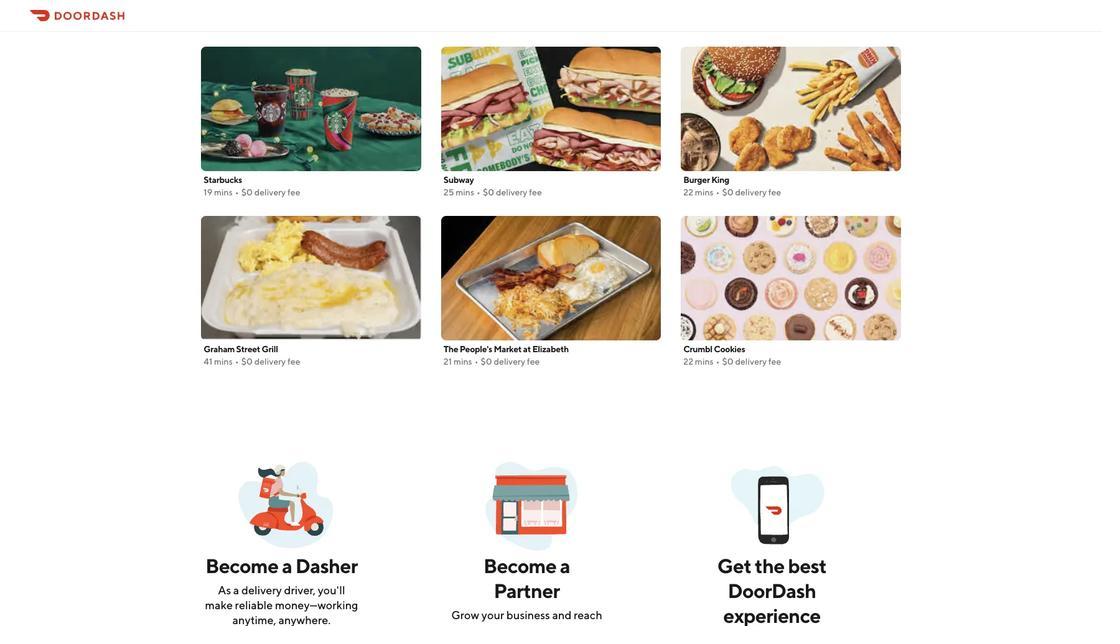 Task type: locate. For each thing, give the bounding box(es) containing it.
fee inside starbucks 19 mins • $0 delivery fee
[[288, 187, 300, 197]]

mins down starbucks
[[214, 187, 233, 197]]

$0 right 25
[[483, 187, 494, 197]]

22 down burger
[[684, 187, 693, 197]]

become inside become a partner grow your business and reach new customers by partnerin
[[484, 554, 557, 578]]

mins inside subway 25 mins • $0 delivery fee
[[456, 187, 474, 197]]

• inside crumbl cookies 22 mins • $0 delivery fee
[[716, 357, 720, 367]]

a right as
[[233, 584, 239, 597]]

$0 inside 'graham street grill 41 mins • $0 delivery fee'
[[241, 357, 253, 367]]

$0 down people's
[[481, 357, 492, 367]]

new
[[454, 624, 475, 626]]

2 horizontal spatial a
[[560, 554, 570, 578]]

graham
[[204, 344, 235, 354]]

$0 down starbucks
[[241, 187, 253, 197]]

cookies
[[714, 344, 745, 354]]

• inside burger king 22 mins • $0 delivery fee
[[716, 187, 720, 197]]

22
[[684, 187, 693, 197], [684, 357, 693, 367]]

1 22 from the top
[[684, 187, 693, 197]]

delivery inside become a dasher as a delivery driver, you'll make reliable money—working anytime, anywhere.
[[241, 584, 282, 597]]

mins down 'crumbl'
[[695, 357, 714, 367]]

a for partner
[[560, 554, 570, 578]]

mins down subway
[[456, 187, 474, 197]]

doordash
[[728, 579, 816, 603]]

become up as
[[206, 554, 278, 578]]

experience
[[724, 604, 821, 626]]

delivery inside burger king 22 mins • $0 delivery fee
[[735, 187, 767, 197]]

$0 inside burger king 22 mins • $0 delivery fee
[[722, 187, 734, 197]]

become up partner
[[484, 554, 557, 578]]

$0
[[241, 187, 253, 197], [483, 187, 494, 197], [722, 187, 734, 197], [241, 357, 253, 367], [481, 357, 492, 367], [722, 357, 734, 367]]

• down people's
[[475, 357, 478, 367]]

a up and
[[560, 554, 570, 578]]

1 become from the left
[[206, 554, 278, 578]]

• right 25
[[477, 187, 481, 197]]

22 inside crumbl cookies 22 mins • $0 delivery fee
[[684, 357, 693, 367]]

1 horizontal spatial a
[[282, 554, 292, 578]]

$0 inside the people's market at elizabeth 21 mins • $0 delivery fee
[[481, 357, 492, 367]]

as
[[218, 584, 231, 597]]

driver,
[[284, 584, 316, 597]]

dasher
[[296, 554, 358, 578]]

grow
[[451, 609, 479, 622]]

2 22 from the top
[[684, 357, 693, 367]]

$0 down cookies
[[722, 357, 734, 367]]

fee inside crumbl cookies 22 mins • $0 delivery fee
[[769, 357, 781, 367]]

delivery
[[254, 187, 286, 197], [496, 187, 528, 197], [735, 187, 767, 197], [254, 357, 286, 367], [494, 357, 525, 367], [735, 357, 767, 367], [241, 584, 282, 597]]

fee inside burger king 22 mins • $0 delivery fee
[[769, 187, 781, 197]]

1 horizontal spatial become
[[484, 554, 557, 578]]

king
[[712, 175, 730, 185]]

$0 inside starbucks 19 mins • $0 delivery fee
[[241, 187, 253, 197]]

19
[[204, 187, 212, 197]]

0 vertical spatial 22
[[684, 187, 693, 197]]

money—working
[[275, 599, 358, 612]]

burger king 22 mins • $0 delivery fee
[[684, 175, 781, 197]]

2 become from the left
[[484, 554, 557, 578]]

become for become a partner
[[484, 554, 557, 578]]

anytime,
[[233, 614, 276, 626]]

fee inside subway 25 mins • $0 delivery fee
[[529, 187, 542, 197]]

best
[[788, 554, 827, 578]]

market
[[494, 344, 522, 354]]

41
[[204, 357, 212, 367]]

• inside the people's market at elizabeth 21 mins • $0 delivery fee
[[475, 357, 478, 367]]

fee
[[288, 187, 300, 197], [529, 187, 542, 197], [769, 187, 781, 197], [288, 357, 300, 367], [527, 357, 540, 367], [769, 357, 781, 367]]

reliable
[[235, 599, 273, 612]]

22 for crumbl cookies 22 mins • $0 delivery fee
[[684, 357, 693, 367]]

22 down 'crumbl'
[[684, 357, 693, 367]]

fee inside the people's market at elizabeth 21 mins • $0 delivery fee
[[527, 357, 540, 367]]

1 vertical spatial 22
[[684, 357, 693, 367]]

mins right 21
[[454, 357, 472, 367]]

delivery inside subway 25 mins • $0 delivery fee
[[496, 187, 528, 197]]

$0 down king
[[722, 187, 734, 197]]

at
[[523, 344, 531, 354]]

• down cookies
[[716, 357, 720, 367]]

•
[[235, 187, 239, 197], [477, 187, 481, 197], [716, 187, 720, 197], [235, 357, 239, 367], [475, 357, 478, 367], [716, 357, 720, 367]]

22 for burger king 22 mins • $0 delivery fee
[[684, 187, 693, 197]]

$0 inside crumbl cookies 22 mins • $0 delivery fee
[[722, 357, 734, 367]]

$0 down street
[[241, 357, 253, 367]]

make
[[205, 599, 233, 612]]

a
[[282, 554, 292, 578], [560, 554, 570, 578], [233, 584, 239, 597]]

22 inside burger king 22 mins • $0 delivery fee
[[684, 187, 693, 197]]

• down street
[[235, 357, 239, 367]]

mins down burger
[[695, 187, 714, 197]]

become a partner image
[[483, 458, 579, 553]]

mins inside the people's market at elizabeth 21 mins • $0 delivery fee
[[454, 357, 472, 367]]

people's
[[460, 344, 492, 354]]

mins inside starbucks 19 mins • $0 delivery fee
[[214, 187, 233, 197]]

0 horizontal spatial become
[[206, 554, 278, 578]]

the
[[444, 344, 458, 354]]

crumbl
[[684, 344, 713, 354]]

street
[[236, 344, 260, 354]]

a up driver, on the left of the page
[[282, 554, 292, 578]]

the
[[755, 554, 785, 578]]

get
[[718, 554, 751, 578]]

mins
[[214, 187, 233, 197], [456, 187, 474, 197], [695, 187, 714, 197], [214, 357, 233, 367], [454, 357, 472, 367], [695, 357, 714, 367]]

• down king
[[716, 187, 720, 197]]

partner
[[494, 579, 560, 603]]

• inside 'graham street grill 41 mins • $0 delivery fee'
[[235, 357, 239, 367]]

• down starbucks
[[235, 187, 239, 197]]

a inside become a partner grow your business and reach new customers by partnerin
[[560, 554, 570, 578]]

become inside become a dasher as a delivery driver, you'll make reliable money—working anytime, anywhere.
[[206, 554, 278, 578]]

become
[[206, 554, 278, 578], [484, 554, 557, 578]]

mins down graham
[[214, 357, 233, 367]]

starbucks
[[204, 175, 242, 185]]



Task type: describe. For each thing, give the bounding box(es) containing it.
you'll
[[318, 584, 345, 597]]

delivery inside crumbl cookies 22 mins • $0 delivery fee
[[735, 357, 767, 367]]

starbucks 19 mins • $0 delivery fee
[[204, 175, 300, 197]]

mins inside crumbl cookies 22 mins • $0 delivery fee
[[695, 357, 714, 367]]

elizabeth
[[532, 344, 569, 354]]

delivery inside 'graham street grill 41 mins • $0 delivery fee'
[[254, 357, 286, 367]]

customers
[[477, 624, 530, 626]]

reach
[[574, 609, 602, 622]]

mins inside 'graham street grill 41 mins • $0 delivery fee'
[[214, 357, 233, 367]]

subway
[[444, 175, 474, 185]]

crumbl cookies 22 mins • $0 delivery fee
[[684, 344, 781, 367]]

a for dasher
[[282, 554, 292, 578]]

become a dasher image
[[238, 458, 334, 553]]

graham street grill 41 mins • $0 delivery fee
[[204, 344, 300, 367]]

become a dasher as a delivery driver, you'll make reliable money—working anytime, anywhere.
[[205, 554, 358, 626]]

by
[[532, 624, 545, 626]]

subway 25 mins • $0 delivery fee
[[444, 175, 542, 197]]

become a partner grow your business and reach new customers by partnerin
[[451, 554, 602, 626]]

the people's market at elizabeth 21 mins • $0 delivery fee
[[444, 344, 569, 367]]

become for become a dasher
[[206, 554, 278, 578]]

• inside subway 25 mins • $0 delivery fee
[[477, 187, 481, 197]]

anywhere.
[[279, 614, 331, 626]]

burger
[[684, 175, 710, 185]]

fee inside 'graham street grill 41 mins • $0 delivery fee'
[[288, 357, 300, 367]]

delivery inside the people's market at elizabeth 21 mins • $0 delivery fee
[[494, 357, 525, 367]]

your
[[482, 609, 504, 622]]

get the best doordash experience image
[[729, 458, 824, 553]]

business
[[507, 609, 550, 622]]

grill
[[262, 344, 278, 354]]

25
[[444, 187, 454, 197]]

and
[[552, 609, 572, 622]]

mins inside burger king 22 mins • $0 delivery fee
[[695, 187, 714, 197]]

21
[[444, 357, 452, 367]]

$0 inside subway 25 mins • $0 delivery fee
[[483, 187, 494, 197]]

• inside starbucks 19 mins • $0 delivery fee
[[235, 187, 239, 197]]

get the best doordash experience
[[718, 554, 827, 626]]

0 horizontal spatial a
[[233, 584, 239, 597]]

delivery inside starbucks 19 mins • $0 delivery fee
[[254, 187, 286, 197]]



Task type: vqa. For each thing, say whether or not it's contained in the screenshot.
White Liked
no



